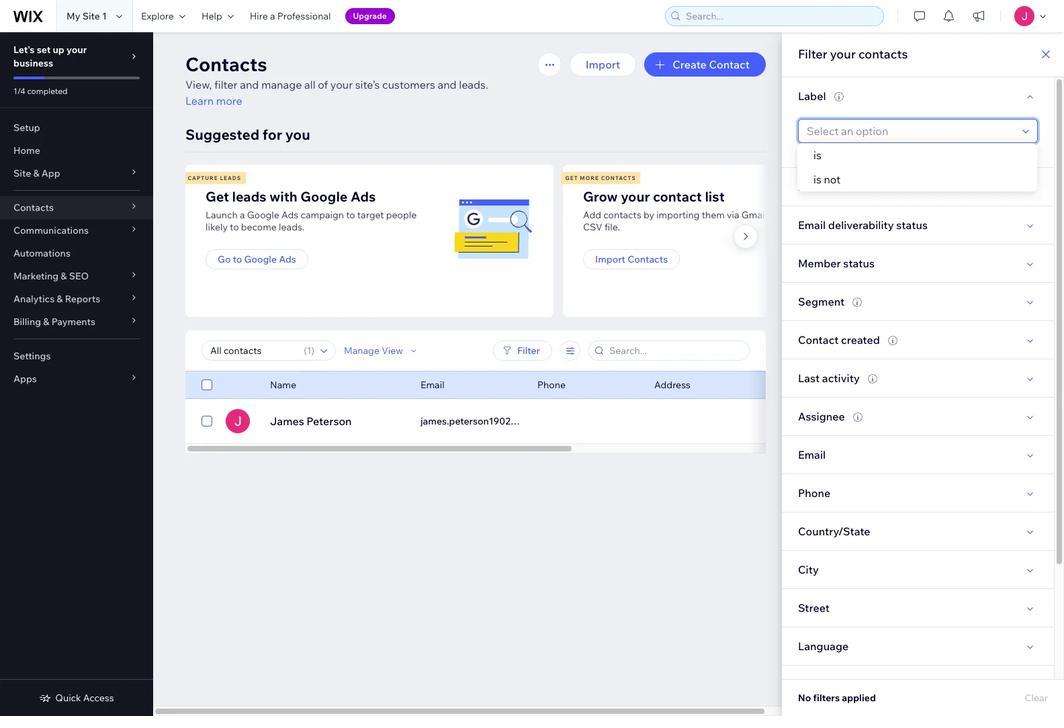 Task type: vqa. For each thing, say whether or not it's contained in the screenshot.
'For'
yes



Task type: describe. For each thing, give the bounding box(es) containing it.
status for email subscriber status
[[885, 180, 916, 194]]

list containing get leads with google ads
[[183, 165, 937, 317]]

your inside grow your contact list add contacts by importing them via gmail or a csv file.
[[621, 188, 650, 205]]

people
[[386, 209, 417, 221]]

app
[[41, 167, 60, 179]]

site inside "dropdown button"
[[13, 167, 31, 179]]

get
[[565, 175, 578, 181]]

go to google ads button
[[206, 249, 308, 269]]

contact inside button
[[709, 58, 750, 71]]

get more contacts
[[565, 175, 636, 181]]

import for import contacts
[[595, 253, 626, 265]]

google inside 'button'
[[244, 253, 277, 265]]

1 horizontal spatial contacts
[[859, 46, 908, 62]]

them
[[702, 209, 725, 221]]

filter button
[[493, 341, 552, 361]]

go
[[218, 253, 231, 265]]

ads inside 'button'
[[279, 253, 296, 265]]

member
[[798, 257, 841, 270]]

leads. inside contacts view, filter and manage all of your site's customers and leads. learn more
[[459, 78, 488, 91]]

quick
[[55, 692, 81, 704]]

analytics & reports button
[[0, 288, 153, 310]]

0 vertical spatial search... field
[[682, 7, 880, 26]]

email subscriber status
[[798, 180, 916, 194]]

peterson
[[307, 415, 352, 428]]

marketing & seo button
[[0, 265, 153, 288]]

sidebar element
[[0, 32, 153, 716]]

contact
[[653, 188, 702, 205]]

contacts button
[[0, 196, 153, 219]]

completed
[[27, 86, 68, 96]]

email deliverability status
[[798, 218, 928, 232]]

let's
[[13, 44, 35, 56]]

hire
[[250, 10, 268, 22]]

importing
[[657, 209, 700, 221]]

contacts
[[601, 175, 636, 181]]

analytics
[[13, 293, 55, 305]]

subscriber
[[828, 180, 882, 194]]

csv
[[583, 221, 603, 233]]

filter
[[214, 78, 238, 91]]

by
[[644, 209, 654, 221]]

Unsaved view field
[[206, 341, 300, 360]]

hire a professional link
[[242, 0, 339, 32]]

apps button
[[0, 368, 153, 390]]

quick access button
[[39, 692, 114, 704]]

list box containing is
[[798, 143, 1037, 191]]

get
[[206, 188, 229, 205]]

seo
[[69, 270, 89, 282]]

up
[[53, 44, 64, 56]]

contacts inside button
[[628, 253, 668, 265]]

1 and from the left
[[240, 78, 259, 91]]

status for email deliverability status
[[897, 218, 928, 232]]

contacts for contacts view, filter and manage all of your site's customers and leads. learn more
[[185, 52, 267, 76]]

to right the likely
[[230, 221, 239, 233]]

deliverability
[[828, 218, 894, 232]]

billing & payments button
[[0, 310, 153, 333]]

view,
[[185, 78, 212, 91]]

quick access
[[55, 692, 114, 704]]

you
[[285, 126, 310, 143]]

label
[[798, 89, 826, 103]]

automations
[[13, 247, 70, 259]]

learn more button
[[185, 93, 242, 109]]

file.
[[605, 221, 620, 233]]

automations link
[[0, 242, 153, 265]]

james peterson image
[[226, 409, 250, 433]]

import for import
[[586, 58, 620, 71]]

country/state
[[798, 525, 870, 538]]

communications button
[[0, 219, 153, 242]]

filter for filter your contacts
[[798, 46, 828, 62]]

assignee
[[798, 410, 845, 423]]

is for is
[[814, 148, 822, 162]]

upgrade button
[[345, 8, 395, 24]]

filter for filter
[[517, 345, 540, 357]]

birthdate
[[798, 678, 846, 691]]

1 vertical spatial google
[[247, 209, 279, 221]]

analytics & reports
[[13, 293, 100, 305]]

list
[[705, 188, 725, 205]]

explore
[[141, 10, 174, 22]]

apps
[[13, 373, 37, 385]]

1 horizontal spatial contact
[[798, 333, 839, 347]]

& for marketing
[[61, 270, 67, 282]]

site & app
[[13, 167, 60, 179]]

0 horizontal spatial 1
[[102, 10, 107, 22]]

leads
[[220, 175, 241, 181]]

or
[[769, 209, 779, 221]]

billing & payments
[[13, 316, 95, 328]]

billing
[[13, 316, 41, 328]]

suggested
[[185, 126, 259, 143]]

capture
[[188, 175, 218, 181]]

my site 1
[[67, 10, 107, 22]]

site & app button
[[0, 162, 153, 185]]

name
[[270, 379, 296, 391]]

leads
[[232, 188, 267, 205]]

create contact
[[673, 58, 750, 71]]

0 horizontal spatial phone
[[538, 379, 566, 391]]

created
[[841, 333, 880, 347]]

go to google ads
[[218, 253, 296, 265]]

help button
[[193, 0, 242, 32]]

Select an option field
[[803, 120, 1019, 142]]

(
[[304, 345, 307, 357]]

contacts for contacts
[[13, 202, 54, 214]]

become
[[241, 221, 277, 233]]

for
[[263, 126, 282, 143]]

target
[[357, 209, 384, 221]]

1 horizontal spatial phone
[[798, 486, 831, 500]]

activity
[[822, 372, 860, 385]]



Task type: locate. For each thing, give the bounding box(es) containing it.
phone up country/state
[[798, 486, 831, 500]]

status right subscriber
[[885, 180, 916, 194]]

grow
[[583, 188, 618, 205]]

ads up target
[[351, 188, 376, 205]]

& for analytics
[[57, 293, 63, 305]]

1 horizontal spatial filter
[[798, 46, 828, 62]]

contacts view, filter and manage all of your site's customers and leads. learn more
[[185, 52, 488, 108]]

contacts inside contacts view, filter and manage all of your site's customers and leads. learn more
[[185, 52, 267, 76]]

customers
[[382, 78, 435, 91]]

0 vertical spatial site
[[82, 10, 100, 22]]

2 vertical spatial contacts
[[628, 253, 668, 265]]

status
[[885, 180, 916, 194], [897, 218, 928, 232], [843, 257, 875, 270]]

get leads with google ads launch a google ads campaign to target people likely to become leads.
[[206, 188, 417, 233]]

no filters applied
[[798, 692, 876, 704]]

hire a professional
[[250, 10, 331, 22]]

is left not
[[814, 173, 822, 186]]

is for is not
[[814, 173, 822, 186]]

0 horizontal spatial site
[[13, 167, 31, 179]]

&
[[33, 167, 39, 179], [61, 270, 67, 282], [57, 293, 63, 305], [43, 316, 49, 328]]

marketing & seo
[[13, 270, 89, 282]]

& for site
[[33, 167, 39, 179]]

phone down filter button
[[538, 379, 566, 391]]

& left reports
[[57, 293, 63, 305]]

ads down get leads with google ads launch a google ads campaign to target people likely to become leads.
[[279, 253, 296, 265]]

manage view
[[344, 345, 403, 357]]

import contacts button
[[583, 249, 680, 269]]

a inside get leads with google ads launch a google ads campaign to target people likely to become leads.
[[240, 209, 245, 221]]

payments
[[51, 316, 95, 328]]

via
[[727, 209, 740, 221]]

& left seo
[[61, 270, 67, 282]]

& for billing
[[43, 316, 49, 328]]

is up is not
[[814, 148, 822, 162]]

a
[[270, 10, 275, 22], [240, 209, 245, 221], [781, 209, 786, 221]]

& inside dropdown button
[[61, 270, 67, 282]]

business
[[13, 57, 53, 69]]

1 is from the top
[[814, 148, 822, 162]]

0 horizontal spatial contacts
[[604, 209, 642, 221]]

0 vertical spatial google
[[301, 188, 348, 205]]

0 vertical spatial contacts
[[859, 46, 908, 62]]

james.peterson1902@gmail.com
[[421, 415, 566, 427]]

your
[[67, 44, 87, 56], [830, 46, 856, 62], [330, 78, 353, 91], [621, 188, 650, 205]]

campaign
[[301, 209, 344, 221]]

to right go
[[233, 253, 242, 265]]

0 horizontal spatial contacts
[[13, 202, 54, 214]]

site down home
[[13, 167, 31, 179]]

your inside let's set up your business
[[67, 44, 87, 56]]

last
[[798, 372, 820, 385]]

a right hire
[[270, 10, 275, 22]]

is
[[814, 148, 822, 162], [814, 173, 822, 186]]

1 horizontal spatial leads.
[[459, 78, 488, 91]]

2 horizontal spatial contacts
[[628, 253, 668, 265]]

2 is from the top
[[814, 173, 822, 186]]

1 horizontal spatial a
[[270, 10, 275, 22]]

ads down with
[[282, 209, 298, 221]]

contacts up filter
[[185, 52, 267, 76]]

1 vertical spatial ads
[[282, 209, 298, 221]]

0 vertical spatial is
[[814, 148, 822, 162]]

0 vertical spatial filter
[[798, 46, 828, 62]]

create contact button
[[645, 52, 766, 77]]

suggested for you
[[185, 126, 310, 143]]

grow your contact list add contacts by importing them via gmail or a csv file.
[[583, 188, 786, 233]]

0 horizontal spatial a
[[240, 209, 245, 221]]

city
[[798, 563, 819, 576]]

google down leads
[[247, 209, 279, 221]]

learn
[[185, 94, 214, 108]]

and
[[240, 78, 259, 91], [438, 78, 457, 91]]

1 vertical spatial import
[[595, 253, 626, 265]]

add
[[583, 209, 601, 221]]

2 horizontal spatial a
[[781, 209, 786, 221]]

to left target
[[346, 209, 355, 221]]

0 vertical spatial ads
[[351, 188, 376, 205]]

contact created
[[798, 333, 880, 347]]

leads. right customers
[[459, 78, 488, 91]]

& inside popup button
[[57, 293, 63, 305]]

launch
[[206, 209, 238, 221]]

1/4 completed
[[13, 86, 68, 96]]

status right deliverability
[[897, 218, 928, 232]]

contacts inside grow your contact list add contacts by importing them via gmail or a csv file.
[[604, 209, 642, 221]]

0 vertical spatial import
[[586, 58, 620, 71]]

1 vertical spatial phone
[[798, 486, 831, 500]]

0 vertical spatial status
[[885, 180, 916, 194]]

settings
[[13, 350, 51, 362]]

set
[[37, 44, 51, 56]]

last activity
[[798, 372, 860, 385]]

2 vertical spatial ads
[[279, 253, 296, 265]]

None checkbox
[[202, 377, 212, 393], [202, 413, 212, 429], [202, 377, 212, 393], [202, 413, 212, 429]]

setup
[[13, 122, 40, 134]]

manage
[[344, 345, 380, 357]]

( 1 )
[[304, 345, 314, 357]]

a down leads
[[240, 209, 245, 221]]

leads.
[[459, 78, 488, 91], [279, 221, 305, 233]]

my
[[67, 10, 80, 22]]

contacts down by
[[628, 253, 668, 265]]

to inside 'button'
[[233, 253, 242, 265]]

segment
[[798, 295, 845, 308]]

0 vertical spatial leads.
[[459, 78, 488, 91]]

let's set up your business
[[13, 44, 87, 69]]

& inside "dropdown button"
[[33, 167, 39, 179]]

1 horizontal spatial contacts
[[185, 52, 267, 76]]

google
[[301, 188, 348, 205], [247, 209, 279, 221], [244, 253, 277, 265]]

1
[[102, 10, 107, 22], [307, 345, 311, 357]]

leads. inside get leads with google ads launch a google ads campaign to target people likely to become leads.
[[279, 221, 305, 233]]

view
[[382, 345, 403, 357]]

ads
[[351, 188, 376, 205], [282, 209, 298, 221], [279, 253, 296, 265]]

1 vertical spatial contact
[[798, 333, 839, 347]]

status down deliverability
[[843, 257, 875, 270]]

1 vertical spatial contacts
[[13, 202, 54, 214]]

1 vertical spatial search... field
[[605, 341, 745, 360]]

reports
[[65, 293, 100, 305]]

contact down "segment"
[[798, 333, 839, 347]]

street
[[798, 601, 830, 615]]

1/4
[[13, 86, 25, 96]]

settings link
[[0, 345, 153, 368]]

0 horizontal spatial leads.
[[279, 221, 305, 233]]

0 vertical spatial contacts
[[185, 52, 267, 76]]

1 vertical spatial is
[[814, 173, 822, 186]]

phone
[[538, 379, 566, 391], [798, 486, 831, 500]]

1 vertical spatial 1
[[307, 345, 311, 357]]

contact right create
[[709, 58, 750, 71]]

all
[[304, 78, 316, 91]]

0 horizontal spatial contact
[[709, 58, 750, 71]]

0 vertical spatial 1
[[102, 10, 107, 22]]

2 and from the left
[[438, 78, 457, 91]]

setup link
[[0, 116, 153, 139]]

contacts up communications
[[13, 202, 54, 214]]

not
[[824, 173, 841, 186]]

list box
[[798, 143, 1037, 191]]

and right customers
[[438, 78, 457, 91]]

filter inside button
[[517, 345, 540, 357]]

with
[[270, 188, 298, 205]]

and right filter
[[240, 78, 259, 91]]

james
[[270, 415, 304, 428]]

filter
[[798, 46, 828, 62], [517, 345, 540, 357]]

0 horizontal spatial and
[[240, 78, 259, 91]]

1 right my
[[102, 10, 107, 22]]

& left app
[[33, 167, 39, 179]]

1 vertical spatial site
[[13, 167, 31, 179]]

home
[[13, 144, 40, 157]]

likely
[[206, 221, 228, 233]]

member status
[[798, 257, 875, 270]]

1 left manage at the left
[[307, 345, 311, 357]]

2 vertical spatial google
[[244, 253, 277, 265]]

google up campaign
[[301, 188, 348, 205]]

your inside contacts view, filter and manage all of your site's customers and leads. learn more
[[330, 78, 353, 91]]

2 vertical spatial status
[[843, 257, 875, 270]]

a right or
[[781, 209, 786, 221]]

1 vertical spatial contacts
[[604, 209, 642, 221]]

0 horizontal spatial filter
[[517, 345, 540, 357]]

site right my
[[82, 10, 100, 22]]

Search... field
[[682, 7, 880, 26], [605, 341, 745, 360]]

1 vertical spatial leads.
[[279, 221, 305, 233]]

1 vertical spatial filter
[[517, 345, 540, 357]]

more
[[216, 94, 242, 108]]

manage
[[261, 78, 302, 91]]

0 vertical spatial contact
[[709, 58, 750, 71]]

filters
[[813, 692, 840, 704]]

1 vertical spatial status
[[897, 218, 928, 232]]

1 horizontal spatial site
[[82, 10, 100, 22]]

1 horizontal spatial and
[[438, 78, 457, 91]]

& right billing
[[43, 316, 49, 328]]

access
[[83, 692, 114, 704]]

& inside popup button
[[43, 316, 49, 328]]

applied
[[842, 692, 876, 704]]

contacts inside dropdown button
[[13, 202, 54, 214]]

0 vertical spatial phone
[[538, 379, 566, 391]]

address
[[654, 379, 691, 391]]

manage view button
[[344, 345, 419, 357]]

1 horizontal spatial 1
[[307, 345, 311, 357]]

help
[[201, 10, 222, 22]]

leads. down with
[[279, 221, 305, 233]]

a inside grow your contact list add contacts by importing them via gmail or a csv file.
[[781, 209, 786, 221]]

language
[[798, 640, 849, 653]]

)
[[311, 345, 314, 357]]

google down become
[[244, 253, 277, 265]]

gmail
[[742, 209, 767, 221]]

capture leads
[[188, 175, 241, 181]]

home link
[[0, 139, 153, 162]]

email
[[798, 180, 826, 194], [798, 218, 826, 232], [421, 379, 445, 391], [798, 448, 826, 462]]

filter your contacts
[[798, 46, 908, 62]]

a inside hire a professional link
[[270, 10, 275, 22]]

list
[[183, 165, 937, 317]]

to
[[346, 209, 355, 221], [230, 221, 239, 233], [233, 253, 242, 265]]



